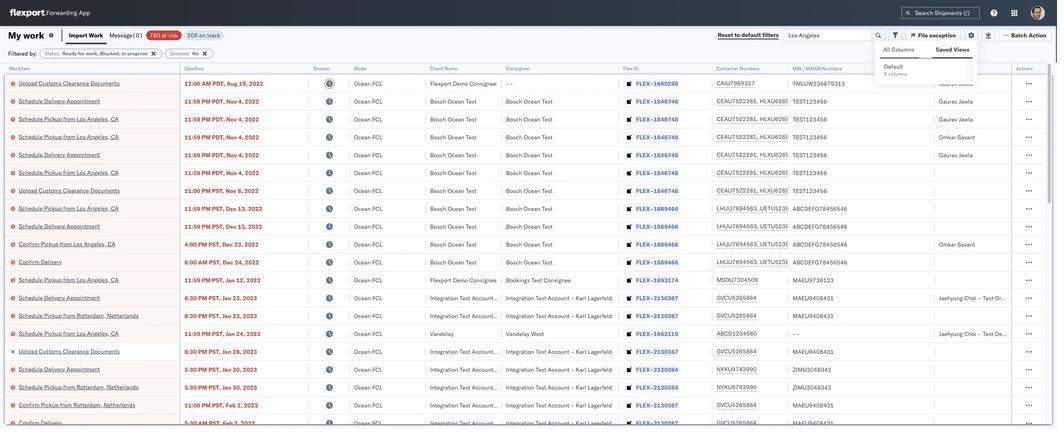 Task type: vqa. For each thing, say whether or not it's contained in the screenshot.


Task type: describe. For each thing, give the bounding box(es) containing it.
customs for 12:00 am pdt, aug 19, 2022
[[39, 79, 61, 87]]

savant for abcdefg78456546
[[958, 241, 975, 248]]

20 flex- from the top
[[636, 420, 654, 427]]

3 documents from the top
[[90, 348, 120, 355]]

ca for 5th schedule pickup from los angeles, ca button from the bottom of the page
[[111, 133, 119, 140]]

2023 down '12,'
[[243, 294, 257, 302]]

filtered
[[8, 50, 28, 57]]

vandelay for vandelay
[[430, 330, 454, 338]]

4 flex- from the top
[[636, 134, 654, 141]]

4 flex-1846748 from the top
[[636, 151, 679, 159]]

3 1846748 from the top
[[654, 134, 679, 141]]

pickup for confirm pickup from rotterdam, netherlands button
[[41, 401, 58, 409]]

abcd1234560
[[717, 330, 757, 337]]

confirm delivery for 5:30 am pst, feb 3, 2023
[[19, 419, 62, 427]]

am for 5:30
[[198, 420, 208, 427]]

confirm delivery button for 5:30 am pst, feb 3, 2023
[[19, 419, 62, 428]]

to
[[735, 31, 740, 39]]

5 hlxu8034992 from the top
[[803, 169, 843, 176]]

reset to default filters
[[718, 31, 779, 39]]

1 ocean fcl from the top
[[354, 80, 383, 87]]

agent for jaehyung choi - test destination agent
[[1027, 330, 1042, 338]]

jan up 11:00 pm pst, feb 2, 2023
[[222, 384, 231, 391]]

saved views
[[936, 46, 970, 53]]

8:30 for schedule delivery appointment
[[184, 294, 197, 302]]

760 at risk
[[150, 31, 178, 39]]

file exception
[[918, 31, 956, 39]]

2 jawla from the top
[[959, 98, 973, 105]]

2 ocean fcl from the top
[[354, 98, 383, 105]]

omkar savant for abcdefg78456546
[[939, 241, 975, 248]]

5 ceau7522281, from the top
[[717, 169, 759, 176]]

5 flex-2130387 from the top
[[636, 420, 679, 427]]

resize handle column header for client name
[[493, 63, 502, 429]]

4 schedule from the top
[[19, 151, 43, 158]]

2 schedule pickup from los angeles, ca button from the top
[[19, 133, 119, 142]]

2 hlxu8034992 from the top
[[803, 115, 843, 123]]

angeles, for 5th schedule pickup from los angeles, ca button from the bottom of the page
[[87, 133, 110, 140]]

11:00 for 11:00 pm pst, nov 8, 2022
[[184, 187, 200, 194]]

1 1846748 from the top
[[654, 98, 679, 105]]

jaehyung for jaehyung choi - test destination agent
[[939, 330, 963, 338]]

pickup for second schedule pickup from los angeles, ca button from the bottom of the page
[[44, 276, 62, 283]]

Search Work text field
[[784, 29, 872, 41]]

dec up 4:00 pm pst, dec 23, 2022
[[226, 223, 237, 230]]

schedule pickup from los angeles, ca for first schedule pickup from los angeles, ca button from the top
[[19, 115, 119, 123]]

3,
[[234, 420, 240, 427]]

4 schedule delivery appointment button from the top
[[19, 294, 100, 303]]

mbl/mawb numbers button
[[789, 64, 927, 72]]

resize handle column header for workitem
[[170, 63, 180, 429]]

205 on track
[[187, 31, 220, 39]]

10 schedule from the top
[[19, 312, 43, 319]]

flex-2130387 for schedule delivery appointment
[[636, 294, 679, 302]]

resize handle column header for deadline
[[299, 63, 309, 429]]

actions
[[1016, 65, 1033, 72]]

feb for 2,
[[226, 402, 236, 409]]

6 fcl from the top
[[372, 169, 383, 177]]

4 ceau7522281, hlxu6269489, hlxu8034992 from the top
[[717, 151, 843, 159]]

clearance for 12:00 am pdt, aug 19, 2022
[[63, 79, 89, 87]]

pst, up 11:00 pm pst, feb 2, 2023
[[209, 384, 221, 391]]

15 flex- from the top
[[636, 330, 654, 338]]

28,
[[233, 348, 242, 355]]

deadline
[[184, 65, 204, 72]]

8:30 pm pst, jan 28, 2023
[[184, 348, 257, 355]]

origin
[[995, 294, 1011, 302]]

ca for second schedule pickup from los angeles, ca button from the bottom of the page
[[111, 276, 119, 283]]

1 2130384 from the top
[[654, 366, 679, 373]]

upload customs clearance documents button for 12:00 am pdt, aug 19, 2022
[[19, 79, 120, 88]]

track
[[207, 31, 220, 39]]

pst, down the 6:00 am pst, dec 24, 2022
[[212, 277, 224, 284]]

2 schedule delivery appointment from the top
[[19, 151, 100, 158]]

views
[[954, 46, 970, 53]]

schedule pickup from los angeles, ca for fourth schedule pickup from los angeles, ca button from the top of the page
[[19, 205, 119, 212]]

2023 up 11:00 pm pst, feb 2, 2023
[[243, 384, 257, 391]]

19,
[[239, 80, 248, 87]]

11 flex- from the top
[[636, 259, 654, 266]]

netherlands for 11:00 pm pst, feb 2, 2023
[[104, 401, 136, 409]]

3 lhuu7894563, from the top
[[717, 241, 759, 248]]

upload customs clearance documents for 12:00
[[19, 79, 120, 87]]

4 lhuu7894563, uetu5238478 from the top
[[717, 258, 800, 266]]

2130387 for schedule delivery appointment
[[654, 294, 679, 302]]

gvcu5265864 for confirm pickup from rotterdam, netherlands
[[717, 402, 757, 409]]

from for 2nd the schedule pickup from rotterdam, netherlands link from the top
[[63, 383, 75, 391]]

destination
[[995, 330, 1025, 338]]

confirm pickup from rotterdam, netherlands link
[[19, 401, 136, 409]]

numbers for container numbers
[[740, 65, 760, 72]]

2023 right 28,
[[243, 348, 257, 355]]

pst, down the 8:30 pm pst, jan 28, 2023
[[209, 366, 221, 373]]

from for schedule pickup from los angeles, ca link associated with 5th schedule pickup from los angeles, ca button from the bottom of the page
[[63, 133, 75, 140]]

confirm pickup from rotterdam, netherlands
[[19, 401, 136, 409]]

11:59 for third schedule delivery appointment link from the top
[[184, 223, 200, 230]]

confirm pickup from los angeles, ca link
[[19, 240, 115, 248]]

3 11:59 pm pdt, nov 4, 2022 from the top
[[184, 134, 259, 141]]

flexport for --
[[430, 80, 452, 87]]

my
[[8, 29, 21, 41]]

container numbers button
[[713, 64, 781, 72]]

3 jawla from the top
[[959, 116, 973, 123]]

choi for origin
[[965, 294, 977, 302]]

4 fcl from the top
[[372, 134, 383, 141]]

agent for jaehyung choi - test origin agent
[[1013, 294, 1028, 302]]

19 flex- from the top
[[636, 402, 654, 409]]

5 appointment from the top
[[67, 366, 100, 373]]

11:59 for schedule pickup from los angeles, ca link associated with first schedule pickup from los angeles, ca button from the bottom
[[184, 330, 200, 338]]

5 schedule delivery appointment link from the top
[[19, 365, 100, 373]]

pst, up 4:00 pm pst, dec 23, 2022
[[212, 223, 224, 230]]

2 5:30 pm pst, jan 30, 2023 from the top
[[184, 384, 257, 391]]

from for schedule pickup from los angeles, ca link for fourth schedule pickup from los angeles, ca button from the bottom of the page
[[63, 169, 75, 176]]

11:59 pm pst, jan 24, 2023
[[184, 330, 261, 338]]

bookings test consignee
[[506, 277, 571, 284]]

risk
[[168, 31, 178, 39]]

pst, left "8,"
[[212, 187, 224, 194]]

17 fcl from the top
[[372, 366, 383, 373]]

los for 5th schedule pickup from los angeles, ca button from the bottom of the page
[[77, 133, 86, 140]]

1 schedule delivery appointment button from the top
[[19, 97, 100, 106]]

2 11:59 pm pst, dec 13, 2022 from the top
[[184, 223, 262, 230]]

1 schedule pickup from rotterdam, netherlands link from the top
[[19, 312, 139, 320]]

los for fourth schedule pickup from los angeles, ca button from the bottom of the page
[[77, 169, 86, 176]]

2 abcdefg78456546 from the top
[[793, 223, 848, 230]]

import work button
[[66, 26, 106, 44]]

2 1846748 from the top
[[654, 116, 679, 123]]

6 ceau7522281, from the top
[[717, 187, 759, 194]]

upload customs clearance documents link for 12:00 am pdt, aug 19, 2022
[[19, 79, 120, 87]]

snooze
[[313, 65, 329, 72]]

23, for angeles,
[[234, 241, 243, 248]]

ca for first schedule pickup from los angeles, ca button from the top
[[111, 115, 119, 123]]

2 11:59 pm pdt, nov 4, 2022 from the top
[[184, 116, 259, 123]]

4 uetu5238478 from the top
[[760, 258, 800, 266]]

4 1846748 from the top
[[654, 151, 679, 159]]

1 flex-1846748 from the top
[[636, 98, 679, 105]]

2 fcl from the top
[[372, 98, 383, 105]]

2023 right '2,'
[[244, 402, 258, 409]]

7 flex- from the top
[[636, 187, 654, 194]]

upload customs clearance documents for 11:00
[[19, 187, 120, 194]]

4 appointment from the top
[[67, 294, 100, 301]]

file
[[918, 31, 928, 39]]

4 gaurav jawla from the top
[[939, 151, 973, 159]]

3 schedule pickup from los angeles, ca button from the top
[[19, 168, 119, 177]]

container
[[717, 65, 739, 72]]

1660288
[[654, 80, 679, 87]]

jan up "11:59 pm pst, jan 24, 2023"
[[222, 312, 231, 320]]

maeu9736123
[[793, 277, 834, 284]]

flex
[[623, 65, 632, 72]]

from for 1st the schedule pickup from rotterdam, netherlands link from the top of the page
[[63, 312, 75, 319]]

3 hlxu6269489, from the top
[[760, 133, 802, 141]]

client name button
[[426, 64, 494, 72]]

rotterdam, for 8:30 pm pst, jan 23, 2023
[[77, 312, 106, 319]]

1 flex-2130384 from the top
[[636, 366, 679, 373]]

3 ceau7522281, from the top
[[717, 133, 759, 141]]

jan up 28,
[[226, 330, 235, 338]]

dec up '11:59 pm pst, jan 12, 2023'
[[223, 259, 233, 266]]

5 4, from the top
[[238, 169, 244, 177]]

for
[[78, 50, 85, 56]]

7 ocean fcl from the top
[[354, 187, 383, 194]]

name
[[445, 65, 458, 72]]

14 ocean fcl from the top
[[354, 312, 383, 320]]

angeles, for confirm pickup from los angeles, ca button at left bottom
[[84, 240, 106, 248]]

5 hlxu6269489, from the top
[[760, 169, 802, 176]]

13 fcl from the top
[[372, 294, 383, 302]]

11:59 pm pst, jan 12, 2023
[[184, 277, 261, 284]]

flex-1662119
[[636, 330, 679, 338]]

5:30 for schedule pickup from rotterdam, netherlands
[[184, 384, 197, 391]]

rotterdam, for 11:00 pm pst, feb 2, 2023
[[73, 401, 102, 409]]

6 schedule pickup from los angeles, ca button from the top
[[19, 329, 119, 338]]

12,
[[236, 277, 245, 284]]

24, for 2022
[[235, 259, 244, 266]]

numbers for mbl/mawb numbers
[[823, 65, 843, 72]]

2023 up the 8:30 pm pst, jan 28, 2023
[[247, 330, 261, 338]]

3 gaurav from the top
[[939, 116, 958, 123]]

11:59 for schedule pickup from los angeles, ca link corresponding to first schedule pickup from los angeles, ca button from the top
[[184, 116, 200, 123]]

11 ocean fcl from the top
[[354, 259, 383, 266]]

status
[[45, 50, 59, 56]]

documents for 12:00 am pdt, aug 19, 2022
[[90, 79, 120, 87]]

consignee button
[[502, 64, 611, 72]]

saved
[[936, 46, 953, 53]]

1 schedule delivery appointment link from the top
[[19, 97, 100, 105]]

schedule pickup from los angeles, ca for first schedule pickup from los angeles, ca button from the bottom
[[19, 330, 119, 337]]

2 zimu3048342 from the top
[[793, 384, 832, 391]]

import
[[69, 31, 87, 39]]

3 resize handle column header from the left
[[340, 63, 350, 429]]

work
[[89, 31, 103, 39]]

aug
[[227, 80, 238, 87]]

4 flex-1889466 from the top
[[636, 259, 679, 266]]

mode button
[[350, 64, 418, 72]]

2 schedule pickup from rotterdam, netherlands link from the top
[[19, 383, 139, 391]]

ca for confirm pickup from los angeles, ca button at left bottom
[[108, 240, 115, 248]]

default 9 columns
[[884, 63, 907, 77]]

mode
[[354, 65, 367, 72]]

1 vertical spatial rotterdam,
[[77, 383, 106, 391]]

5 flex-1846748 from the top
[[636, 169, 679, 177]]

1 11:59 pm pdt, nov 4, 2022 from the top
[[184, 98, 259, 105]]

8:30 pm pst, jan 23, 2023 for schedule delivery appointment
[[184, 294, 257, 302]]

container numbers
[[717, 65, 760, 72]]

message (0)
[[110, 31, 143, 39]]

upload customs clearance documents button for 11:00 pm pst, nov 8, 2022
[[19, 186, 120, 195]]

pickup for first schedule pickup from los angeles, ca button from the top
[[44, 115, 62, 123]]

5 schedule pickup from los angeles, ca button from the top
[[19, 276, 119, 285]]

4:00 pm pst, dec 23, 2022
[[184, 241, 259, 248]]

9 schedule from the top
[[19, 294, 43, 301]]

2130387 for schedule pickup from rotterdam, netherlands
[[654, 312, 679, 320]]

11 schedule from the top
[[19, 330, 43, 337]]

1 gaurav from the top
[[939, 80, 958, 87]]

all
[[884, 46, 891, 53]]

5 ceau7522281, hlxu6269489, hlxu8034992 from the top
[[717, 169, 843, 176]]

2 lhuu7894563, from the top
[[717, 223, 759, 230]]

6:00
[[184, 259, 197, 266]]

deadline button
[[180, 64, 301, 72]]

demo for -
[[453, 80, 468, 87]]

6 1846748 from the top
[[654, 187, 679, 194]]

3 clearance from the top
[[63, 348, 89, 355]]

schedule pickup from los angeles, ca for fourth schedule pickup from los angeles, ca button from the bottom of the page
[[19, 169, 119, 176]]

forwarding
[[46, 9, 77, 17]]

batch action button
[[999, 29, 1052, 41]]

8 ocean fcl from the top
[[354, 205, 383, 212]]

13 flex- from the top
[[636, 294, 654, 302]]

app
[[79, 9, 90, 17]]

2 flex-2130384 from the top
[[636, 384, 679, 391]]

jan left 28,
[[222, 348, 231, 355]]

batch
[[1012, 31, 1028, 39]]

progress
[[127, 50, 148, 56]]

from for schedule pickup from los angeles, ca link for fourth schedule pickup from los angeles, ca button from the top of the page
[[63, 205, 75, 212]]

exception
[[930, 31, 956, 39]]

flex-1660288
[[636, 80, 679, 87]]

ca for fourth schedule pickup from los angeles, ca button from the top of the page
[[111, 205, 119, 212]]

forwarding app
[[46, 9, 90, 17]]

6 flex-1846748 from the top
[[636, 187, 679, 194]]

3 upload customs clearance documents link from the top
[[19, 347, 120, 355]]

19 fcl from the top
[[372, 402, 383, 409]]

action
[[1029, 31, 1047, 39]]

11:00 pm pst, feb 2, 2023
[[184, 402, 258, 409]]

confirm pickup from los angeles, ca button
[[19, 240, 115, 249]]

11:00 for 11:00 pm pst, feb 2, 2023
[[184, 402, 200, 409]]

consignee inside button
[[506, 65, 530, 72]]

2 flex-1846748 from the top
[[636, 116, 679, 123]]

ca for fourth schedule pickup from los angeles, ca button from the bottom of the page
[[111, 169, 119, 176]]

3 maeu9408431 from the top
[[793, 348, 834, 355]]

4 test123456 from the top
[[793, 151, 827, 159]]

west
[[531, 330, 544, 338]]

1 test123456 from the top
[[793, 98, 827, 105]]

1 flex-1889466 from the top
[[636, 205, 679, 212]]

demo for bookings
[[453, 277, 468, 284]]

16 flex- from the top
[[636, 348, 654, 355]]

15 fcl from the top
[[372, 330, 383, 338]]

by:
[[29, 50, 37, 57]]

5 11:59 from the top
[[184, 169, 200, 177]]

schedule pickup from los angeles, ca link for fourth schedule pickup from los angeles, ca button from the bottom of the page
[[19, 168, 119, 177]]

1 ceau7522281, from the top
[[717, 98, 759, 105]]

3 schedule delivery appointment from the top
[[19, 223, 100, 230]]

2 hlxu6269489, from the top
[[760, 115, 802, 123]]

client name
[[430, 65, 458, 72]]



Task type: locate. For each thing, give the bounding box(es) containing it.
1 30, from the top
[[233, 366, 242, 373]]

numbers up ymluw236679313
[[823, 65, 843, 72]]

2 vertical spatial am
[[198, 420, 208, 427]]

los for second schedule pickup from los angeles, ca button from the bottom of the page
[[77, 276, 86, 283]]

customs
[[39, 79, 61, 87], [39, 187, 61, 194], [39, 348, 61, 355]]

9 11:59 from the top
[[184, 330, 200, 338]]

5:30 pm pst, jan 30, 2023 up 11:00 pm pst, feb 2, 2023
[[184, 384, 257, 391]]

0 vertical spatial 11:59 pm pst, dec 13, 2022
[[184, 205, 262, 212]]

1 vertical spatial schedule pickup from rotterdam, netherlands button
[[19, 383, 139, 392]]

1 vertical spatial 8:30 pm pst, jan 23, 2023
[[184, 312, 257, 320]]

status : ready for work, blocked, in progress
[[45, 50, 148, 56]]

18 fcl from the top
[[372, 384, 383, 391]]

11:59 for schedule pickup from los angeles, ca link associated with second schedule pickup from los angeles, ca button from the bottom of the page
[[184, 277, 200, 284]]

snoozed : no
[[170, 50, 199, 56]]

5:30 am pst, feb 3, 2023
[[184, 420, 255, 427]]

upload customs clearance documents link
[[19, 79, 120, 87], [19, 186, 120, 194], [19, 347, 120, 355]]

12 ocean fcl from the top
[[354, 277, 383, 284]]

2 ceau7522281, from the top
[[717, 115, 759, 123]]

1 vertical spatial documents
[[90, 187, 120, 194]]

los
[[77, 115, 86, 123], [77, 133, 86, 140], [77, 169, 86, 176], [77, 205, 86, 212], [73, 240, 82, 248], [77, 276, 86, 283], [77, 330, 86, 337]]

from for schedule pickup from los angeles, ca link associated with first schedule pickup from los angeles, ca button from the bottom
[[63, 330, 75, 337]]

5:30 down 11:00 pm pst, feb 2, 2023
[[184, 420, 197, 427]]

24, up 28,
[[236, 330, 245, 338]]

flexport
[[430, 80, 452, 87], [430, 277, 452, 284]]

resize handle column header for flex id
[[703, 63, 713, 429]]

23, up the 6:00 am pst, dec 24, 2022
[[234, 241, 243, 248]]

am right 12:00
[[202, 80, 211, 87]]

1 vertical spatial confirm delivery
[[19, 419, 62, 427]]

3 lhuu7894563, uetu5238478 from the top
[[717, 241, 800, 248]]

5:30
[[184, 366, 197, 373], [184, 384, 197, 391], [184, 420, 197, 427]]

angeles, for first schedule pickup from los angeles, ca button from the top
[[87, 115, 110, 123]]

0 vertical spatial schedule pickup from rotterdam, netherlands link
[[19, 312, 139, 320]]

forwarding app link
[[10, 9, 90, 17]]

netherlands for 8:30 pm pst, jan 23, 2023
[[107, 312, 139, 319]]

0 vertical spatial upload customs clearance documents button
[[19, 79, 120, 88]]

pdt,
[[213, 80, 225, 87], [212, 98, 225, 105], [212, 116, 225, 123], [212, 134, 225, 141], [212, 151, 225, 159], [212, 169, 225, 177]]

jaehyung choi - test origin agent
[[939, 294, 1028, 302]]

0 vertical spatial --
[[506, 80, 513, 87]]

client
[[430, 65, 443, 72]]

0 vertical spatial 5:30 pm pst, jan 30, 2023
[[184, 366, 257, 373]]

4 schedule pickup from los angeles, ca from the top
[[19, 205, 119, 212]]

flex-2130384 button
[[623, 364, 680, 375], [623, 364, 680, 375], [623, 382, 680, 393], [623, 382, 680, 393]]

2 confirm delivery from the top
[[19, 419, 62, 427]]

agent right destination
[[1027, 330, 1042, 338]]

angeles,
[[87, 115, 110, 123], [87, 133, 110, 140], [87, 169, 110, 176], [87, 205, 110, 212], [84, 240, 106, 248], [87, 276, 110, 283], [87, 330, 110, 337]]

in
[[122, 50, 126, 56]]

0 vertical spatial choi
[[965, 294, 977, 302]]

8:30 pm pst, jan 23, 2023 down '11:59 pm pst, jan 12, 2023'
[[184, 294, 257, 302]]

angeles, for fourth schedule pickup from los angeles, ca button from the top of the page
[[87, 205, 110, 212]]

ready
[[62, 50, 77, 56]]

schedule pickup from los angeles, ca for 5th schedule pickup from los angeles, ca button from the bottom of the page
[[19, 133, 119, 140]]

omkar for abcdefg78456546
[[939, 241, 956, 248]]

5 2130387 from the top
[[654, 420, 679, 427]]

2130387 for confirm pickup from rotterdam, netherlands
[[654, 402, 679, 409]]

1 vertical spatial 24,
[[236, 330, 245, 338]]

feb left '2,'
[[226, 402, 236, 409]]

rotterdam, inside button
[[73, 401, 102, 409]]

2 vertical spatial clearance
[[63, 348, 89, 355]]

2 vertical spatial rotterdam,
[[73, 401, 102, 409]]

flex-2130387 for schedule pickup from rotterdam, netherlands
[[636, 312, 679, 320]]

customs for 11:00 pm pst, nov 8, 2022
[[39, 187, 61, 194]]

mbl/mawb numbers
[[793, 65, 843, 72]]

4 hlxu8034992 from the top
[[803, 151, 843, 159]]

no
[[192, 50, 199, 56]]

5:30 pm pst, jan 30, 2023 down the 8:30 pm pst, jan 28, 2023
[[184, 366, 257, 373]]

0 vertical spatial nyku9743990
[[717, 366, 757, 373]]

schedule pickup from los angeles, ca link for fourth schedule pickup from los angeles, ca button from the top of the page
[[19, 204, 119, 212]]

1 gaurav jawla from the top
[[939, 80, 973, 87]]

flex-1893174
[[636, 277, 679, 284]]

1 vertical spatial 8:30
[[184, 312, 197, 320]]

4 abcdefg78456546 from the top
[[793, 259, 848, 266]]

schedule delivery appointment button
[[19, 97, 100, 106], [19, 151, 100, 160], [19, 222, 100, 231], [19, 294, 100, 303], [19, 365, 100, 374]]

pickup for confirm pickup from los angeles, ca button at left bottom
[[41, 240, 58, 248]]

1 vertical spatial upload customs clearance documents button
[[19, 186, 120, 195]]

1 11:59 from the top
[[184, 98, 200, 105]]

agent
[[1013, 294, 1028, 302], [1027, 330, 1042, 338]]

1 vertical spatial 5:30 pm pst, jan 30, 2023
[[184, 384, 257, 391]]

5:30 up 11:00 pm pst, feb 2, 2023
[[184, 384, 197, 391]]

1 8:30 pm pst, jan 23, 2023 from the top
[[184, 294, 257, 302]]

0 vertical spatial zimu3048342
[[793, 366, 832, 373]]

1 hlxu8034992 from the top
[[803, 98, 843, 105]]

0 vertical spatial confirm delivery button
[[19, 258, 62, 267]]

15 ocean fcl from the top
[[354, 330, 383, 338]]

angeles, for second schedule pickup from los angeles, ca button from the bottom of the page
[[87, 276, 110, 283]]

3 5:30 from the top
[[184, 420, 197, 427]]

1 8:30 from the top
[[184, 294, 197, 302]]

2 vertical spatial 23,
[[233, 312, 242, 320]]

5 schedule delivery appointment button from the top
[[19, 365, 100, 374]]

pickup for second schedule pickup from rotterdam, netherlands button from the bottom of the page
[[44, 312, 62, 319]]

confirm pickup from los angeles, ca
[[19, 240, 115, 248]]

flexport demo consignee for bookings
[[430, 277, 497, 284]]

0 vertical spatial omkar
[[939, 134, 956, 141]]

13, down "8,"
[[238, 205, 247, 212]]

0 vertical spatial 8:30 pm pst, jan 23, 2023
[[184, 294, 257, 302]]

nyku9743990
[[717, 366, 757, 373], [717, 384, 757, 391]]

confirm pickup from rotterdam, netherlands button
[[19, 401, 136, 410]]

flexport for bookings test consignee
[[430, 277, 452, 284]]

23, down '12,'
[[233, 294, 242, 302]]

pickup for fourth schedule pickup from los angeles, ca button from the top of the page
[[44, 205, 62, 212]]

columns
[[889, 71, 907, 77]]

: left ready
[[59, 50, 60, 56]]

24, up '12,'
[[235, 259, 244, 266]]

message
[[110, 31, 132, 39]]

pickup for 5th schedule pickup from los angeles, ca button from the bottom of the page
[[44, 133, 62, 140]]

2 vertical spatial upload customs clearance documents link
[[19, 347, 120, 355]]

30, up '2,'
[[233, 384, 242, 391]]

3 confirm from the top
[[19, 401, 39, 409]]

4 ocean fcl from the top
[[354, 134, 383, 141]]

12 fcl from the top
[[372, 277, 383, 284]]

confirm delivery link for 5:30 am pst, feb 3, 2023
[[19, 419, 62, 427]]

0 vertical spatial 5:30
[[184, 366, 197, 373]]

4 ceau7522281, from the top
[[717, 151, 759, 159]]

0 vertical spatial schedule pickup from rotterdam, netherlands
[[19, 312, 139, 319]]

8:30 pm pst, jan 23, 2023 for schedule pickup from rotterdam, netherlands
[[184, 312, 257, 320]]

all columns button
[[880, 42, 920, 58]]

24, for 2023
[[236, 330, 245, 338]]

8:30 down 6:00
[[184, 294, 197, 302]]

1 : from the left
[[59, 50, 60, 56]]

columns
[[892, 46, 915, 53]]

5 test123456 from the top
[[793, 169, 827, 177]]

11 resize handle column header from the left
[[1037, 63, 1047, 429]]

workitem button
[[5, 64, 171, 72]]

1 vertical spatial netherlands
[[107, 383, 139, 391]]

jan down '11:59 pm pst, jan 12, 2023'
[[222, 294, 231, 302]]

upload for 12:00 am pdt, aug 19, 2022
[[19, 79, 37, 87]]

: left no
[[189, 50, 190, 56]]

resize handle column header for consignee
[[610, 63, 619, 429]]

resize handle column header
[[170, 63, 180, 429], [299, 63, 309, 429], [340, 63, 350, 429], [416, 63, 426, 429], [493, 63, 502, 429], [610, 63, 619, 429], [703, 63, 713, 429], [779, 63, 789, 429], [926, 63, 935, 429], [1002, 63, 1011, 429], [1037, 63, 1047, 429]]

default
[[884, 63, 903, 70]]

24,
[[235, 259, 244, 266], [236, 330, 245, 338]]

1 vertical spatial upload customs clearance documents
[[19, 187, 120, 194]]

2 choi from the top
[[965, 330, 977, 338]]

choi
[[965, 294, 977, 302], [965, 330, 977, 338]]

1 vertical spatial 5:30
[[184, 384, 197, 391]]

2 vertical spatial customs
[[39, 348, 61, 355]]

-
[[506, 80, 510, 87], [510, 80, 513, 87], [495, 294, 498, 302], [571, 294, 575, 302], [978, 294, 982, 302], [495, 312, 498, 320], [571, 312, 575, 320], [793, 330, 797, 338], [797, 330, 800, 338], [978, 330, 982, 338], [495, 348, 498, 355], [571, 348, 575, 355], [495, 366, 498, 373], [571, 366, 575, 373], [495, 384, 498, 391], [571, 384, 575, 391], [495, 402, 498, 409], [571, 402, 575, 409], [495, 420, 498, 427], [571, 420, 575, 427]]

flex-2130387 button
[[623, 292, 680, 304], [623, 292, 680, 304], [623, 310, 680, 322], [623, 310, 680, 322], [623, 346, 680, 357], [623, 346, 680, 357], [623, 400, 680, 411], [623, 400, 680, 411], [623, 418, 680, 429], [623, 418, 680, 429]]

1 13, from the top
[[238, 205, 247, 212]]

1 vertical spatial flexport demo consignee
[[430, 277, 497, 284]]

karl
[[500, 294, 510, 302], [576, 294, 586, 302], [500, 312, 510, 320], [576, 312, 586, 320], [500, 348, 510, 355], [576, 348, 586, 355], [500, 366, 510, 373], [576, 366, 586, 373], [500, 384, 510, 391], [576, 384, 586, 391], [500, 402, 510, 409], [576, 402, 586, 409], [500, 420, 510, 427], [576, 420, 586, 427]]

pickup for fourth schedule pickup from los angeles, ca button from the bottom of the page
[[44, 169, 62, 176]]

ca for first schedule pickup from los angeles, ca button from the bottom
[[111, 330, 119, 337]]

hlxu8034992
[[803, 98, 843, 105], [803, 115, 843, 123], [803, 133, 843, 141], [803, 151, 843, 159], [803, 169, 843, 176], [803, 187, 843, 194]]

work,
[[86, 50, 99, 56]]

760
[[150, 31, 160, 39]]

1 vertical spatial agent
[[1027, 330, 1042, 338]]

1 vertical spatial flex-2130384
[[636, 384, 679, 391]]

4 lhuu7894563, from the top
[[717, 258, 759, 266]]

0 vertical spatial 30,
[[233, 366, 242, 373]]

1 vertical spatial schedule pickup from rotterdam, netherlands link
[[19, 383, 139, 391]]

ca
[[111, 115, 119, 123], [111, 133, 119, 140], [111, 169, 119, 176], [111, 205, 119, 212], [108, 240, 115, 248], [111, 276, 119, 283], [111, 330, 119, 337]]

0 vertical spatial feb
[[226, 402, 236, 409]]

17 ocean fcl from the top
[[354, 366, 383, 373]]

my work
[[8, 29, 44, 41]]

4, for schedule pickup from los angeles, ca link associated with 5th schedule pickup from los angeles, ca button from the bottom of the page
[[238, 134, 244, 141]]

1 vertical spatial demo
[[453, 277, 468, 284]]

upload
[[19, 79, 37, 87], [19, 187, 37, 194], [19, 348, 37, 355]]

numbers inside mbl/mawb numbers button
[[823, 65, 843, 72]]

1 ceau7522281, hlxu6269489, hlxu8034992 from the top
[[717, 98, 843, 105]]

2 schedule pickup from rotterdam, netherlands button from the top
[[19, 383, 139, 392]]

appointment
[[67, 97, 100, 105], [67, 151, 100, 158], [67, 223, 100, 230], [67, 294, 100, 301], [67, 366, 100, 373]]

0 vertical spatial flexport
[[430, 80, 452, 87]]

1 vertical spatial confirm delivery button
[[19, 419, 62, 428]]

1 horizontal spatial numbers
[[823, 65, 843, 72]]

11:59 pm pdt, nov 4, 2022
[[184, 98, 259, 105], [184, 116, 259, 123], [184, 134, 259, 141], [184, 151, 259, 159], [184, 169, 259, 177]]

1 vertical spatial am
[[198, 259, 208, 266]]

: for status
[[59, 50, 60, 56]]

from for confirm pickup from rotterdam, netherlands link
[[60, 401, 72, 409]]

0 vertical spatial upload
[[19, 79, 37, 87]]

confirm delivery link for 6:00 am pst, dec 24, 2022
[[19, 258, 62, 266]]

dec down 11:00 pm pst, nov 8, 2022
[[226, 205, 237, 212]]

9 ocean fcl from the top
[[354, 223, 383, 230]]

1 vertical spatial feb
[[223, 420, 233, 427]]

1 upload customs clearance documents link from the top
[[19, 79, 120, 87]]

4 confirm from the top
[[19, 419, 39, 427]]

1893174
[[654, 277, 679, 284]]

30,
[[233, 366, 242, 373], [233, 384, 242, 391]]

2 vertical spatial upload
[[19, 348, 37, 355]]

jaehyung for jaehyung choi - test origin agent
[[939, 294, 963, 302]]

4 schedule delivery appointment from the top
[[19, 294, 100, 301]]

pst, down '11:59 pm pst, jan 12, 2023'
[[209, 294, 221, 302]]

2 schedule delivery appointment button from the top
[[19, 151, 100, 160]]

2 vertical spatial 8:30
[[184, 348, 197, 355]]

jan down the 8:30 pm pst, jan 28, 2023
[[222, 366, 231, 373]]

flex-1660288 button
[[623, 78, 680, 89], [623, 78, 680, 89]]

work
[[23, 29, 44, 41]]

maeu9408431 for confirm pickup from rotterdam, netherlands
[[793, 402, 834, 409]]

angeles, for first schedule pickup from los angeles, ca button from the bottom
[[87, 330, 110, 337]]

all columns
[[884, 46, 915, 53]]

blocked,
[[100, 50, 120, 56]]

8 11:59 from the top
[[184, 277, 200, 284]]

jan left '12,'
[[226, 277, 235, 284]]

5:30 down the 8:30 pm pst, jan 28, 2023
[[184, 366, 197, 373]]

0 horizontal spatial numbers
[[740, 65, 760, 72]]

: for snoozed
[[189, 50, 190, 56]]

1 vertical spatial 2130384
[[654, 384, 679, 391]]

23,
[[234, 241, 243, 248], [233, 294, 242, 302], [233, 312, 242, 320]]

11:59 pm pst, dec 13, 2022
[[184, 205, 262, 212], [184, 223, 262, 230]]

2 ceau7522281, hlxu6269489, hlxu8034992 from the top
[[717, 115, 843, 123]]

0 vertical spatial documents
[[90, 79, 120, 87]]

4 jawla from the top
[[959, 151, 973, 159]]

0 vertical spatial netherlands
[[107, 312, 139, 319]]

0 vertical spatial schedule pickup from rotterdam, netherlands button
[[19, 312, 139, 320]]

0 vertical spatial flexport demo consignee
[[430, 80, 497, 87]]

1 vertical spatial upload customs clearance documents link
[[19, 186, 120, 194]]

2 omkar from the top
[[939, 241, 956, 248]]

0 vertical spatial savant
[[958, 134, 975, 141]]

2 test123456 from the top
[[793, 116, 827, 123]]

1 vertical spatial clearance
[[63, 187, 89, 194]]

1 vertical spatial 11:59 pm pst, dec 13, 2022
[[184, 223, 262, 230]]

confirm
[[19, 240, 39, 248], [19, 258, 39, 266], [19, 401, 39, 409], [19, 419, 39, 427]]

flexport. image
[[10, 9, 46, 17]]

gaurav jawla
[[939, 80, 973, 87], [939, 98, 973, 105], [939, 116, 973, 123], [939, 151, 973, 159]]

from for confirm pickup from los angeles, ca link
[[60, 240, 72, 248]]

11:59 for 4th schedule delivery appointment link from the bottom of the page
[[184, 151, 200, 159]]

test
[[466, 98, 477, 105], [542, 98, 553, 105], [466, 116, 477, 123], [542, 116, 553, 123], [466, 134, 477, 141], [542, 134, 553, 141], [466, 151, 477, 159], [542, 151, 553, 159], [466, 169, 477, 177], [542, 169, 553, 177], [466, 187, 477, 194], [542, 187, 553, 194], [466, 205, 477, 212], [542, 205, 553, 212], [466, 223, 477, 230], [542, 223, 553, 230], [466, 241, 477, 248], [542, 241, 553, 248], [466, 259, 477, 266], [542, 259, 553, 266], [532, 277, 542, 284], [460, 294, 471, 302], [536, 294, 547, 302], [983, 294, 994, 302], [460, 312, 471, 320], [536, 312, 547, 320], [983, 330, 994, 338], [460, 348, 471, 355], [536, 348, 547, 355], [460, 366, 471, 373], [536, 366, 547, 373], [460, 384, 471, 391], [536, 384, 547, 391], [460, 402, 471, 409], [536, 402, 547, 409], [460, 420, 471, 427], [536, 420, 547, 427]]

23, up "11:59 pm pst, jan 24, 2023"
[[233, 312, 242, 320]]

4, for 4th schedule delivery appointment link from the bottom of the page
[[238, 151, 244, 159]]

0 horizontal spatial :
[[59, 50, 60, 56]]

delivery
[[44, 97, 65, 105], [44, 151, 65, 158], [44, 223, 65, 230], [41, 258, 62, 266], [44, 294, 65, 301], [44, 366, 65, 373], [41, 419, 62, 427]]

1 vertical spatial savant
[[958, 241, 975, 248]]

1 vertical spatial choi
[[965, 330, 977, 338]]

default
[[742, 31, 761, 39]]

0 vertical spatial clearance
[[63, 79, 89, 87]]

am right 6:00
[[198, 259, 208, 266]]

0 vertical spatial 24,
[[235, 259, 244, 266]]

0 vertical spatial upload customs clearance documents
[[19, 79, 120, 87]]

1 vertical spatial upload
[[19, 187, 37, 194]]

schedule delivery appointment
[[19, 97, 100, 105], [19, 151, 100, 158], [19, 223, 100, 230], [19, 294, 100, 301], [19, 366, 100, 373]]

6 ocean fcl from the top
[[354, 169, 383, 177]]

6:00 am pst, dec 24, 2022
[[184, 259, 259, 266]]

2 confirm delivery button from the top
[[19, 419, 62, 428]]

1 vertical spatial omkar savant
[[939, 241, 975, 248]]

3 fcl from the top
[[372, 116, 383, 123]]

1 vertical spatial customs
[[39, 187, 61, 194]]

maeu9408431 for schedule pickup from rotterdam, netherlands
[[793, 312, 834, 320]]

(0)
[[132, 31, 143, 39]]

1 vertical spatial schedule pickup from rotterdam, netherlands
[[19, 383, 139, 391]]

1 vertical spatial nyku9743990
[[717, 384, 757, 391]]

3 schedule from the top
[[19, 133, 43, 140]]

1 vertical spatial flexport
[[430, 277, 452, 284]]

documents
[[90, 79, 120, 87], [90, 187, 120, 194], [90, 348, 120, 355]]

numbers inside container numbers button
[[740, 65, 760, 72]]

pickup
[[44, 115, 62, 123], [44, 133, 62, 140], [44, 169, 62, 176], [44, 205, 62, 212], [41, 240, 58, 248], [44, 276, 62, 283], [44, 312, 62, 319], [44, 330, 62, 337], [44, 383, 62, 391], [41, 401, 58, 409]]

from for schedule pickup from los angeles, ca link associated with second schedule pickup from los angeles, ca button from the bottom of the page
[[63, 276, 75, 283]]

flex-1893174 button
[[623, 275, 680, 286], [623, 275, 680, 286]]

los inside confirm pickup from los angeles, ca link
[[73, 240, 82, 248]]

5:30 for confirm delivery
[[184, 420, 197, 427]]

0 vertical spatial jaehyung
[[939, 294, 963, 302]]

2 upload customs clearance documents button from the top
[[19, 186, 120, 195]]

8:30 down "11:59 pm pst, jan 24, 2023"
[[184, 348, 197, 355]]

choi for destination
[[965, 330, 977, 338]]

3 ceau7522281, hlxu6269489, hlxu8034992 from the top
[[717, 133, 843, 141]]

4 gaurav from the top
[[939, 151, 958, 159]]

13 ocean fcl from the top
[[354, 294, 383, 302]]

pickup for 2nd schedule pickup from rotterdam, netherlands button
[[44, 383, 62, 391]]

feb for 3,
[[223, 420, 233, 427]]

omkar
[[939, 134, 956, 141], [939, 241, 956, 248]]

1 numbers from the left
[[740, 65, 760, 72]]

pst, up the 5:30 am pst, feb 3, 2023 at the left of the page
[[212, 402, 224, 409]]

schedule pickup from rotterdam, netherlands button
[[19, 312, 139, 320], [19, 383, 139, 392]]

0 vertical spatial 2130384
[[654, 366, 679, 373]]

0 vertical spatial confirm delivery link
[[19, 258, 62, 266]]

resize handle column header for container numbers
[[779, 63, 789, 429]]

1 flex- from the top
[[636, 80, 654, 87]]

choi down jaehyung choi - test origin agent
[[965, 330, 977, 338]]

angeles, for fourth schedule pickup from los angeles, ca button from the bottom of the page
[[87, 169, 110, 176]]

2 vertical spatial documents
[[90, 348, 120, 355]]

2 vertical spatial 5:30
[[184, 420, 197, 427]]

schedule pickup from los angeles, ca link for second schedule pickup from los angeles, ca button from the bottom of the page
[[19, 276, 119, 284]]

dec up the 6:00 am pst, dec 24, 2022
[[222, 241, 233, 248]]

8:30 for schedule pickup from rotterdam, netherlands
[[184, 312, 197, 320]]

11:00 pm pst, nov 8, 2022
[[184, 187, 259, 194]]

los for first schedule pickup from los angeles, ca button from the bottom
[[77, 330, 86, 337]]

0 vertical spatial demo
[[453, 80, 468, 87]]

1 vertical spatial zimu3048342
[[793, 384, 832, 391]]

1 vertical spatial 13,
[[238, 223, 247, 230]]

1 5:30 pm pst, jan 30, 2023 from the top
[[184, 366, 257, 373]]

pst, up "11:59 pm pst, jan 24, 2023"
[[209, 312, 221, 320]]

4:00
[[184, 241, 197, 248]]

4 flex-2130387 from the top
[[636, 402, 679, 409]]

1 demo from the top
[[453, 80, 468, 87]]

clearance for 11:00 pm pst, nov 8, 2022
[[63, 187, 89, 194]]

0 vertical spatial rotterdam,
[[77, 312, 106, 319]]

import work
[[69, 31, 103, 39]]

dec
[[226, 205, 237, 212], [226, 223, 237, 230], [222, 241, 233, 248], [223, 259, 233, 266]]

1 vertical spatial 11:00
[[184, 402, 200, 409]]

0 vertical spatial 23,
[[234, 241, 243, 248]]

11:59 for fifth schedule delivery appointment link from the bottom of the page
[[184, 98, 200, 105]]

4 4, from the top
[[238, 151, 244, 159]]

1 horizontal spatial vandelay
[[506, 330, 530, 338]]

13, up 4:00 pm pst, dec 23, 2022
[[238, 223, 247, 230]]

am for 12:00
[[202, 80, 211, 87]]

gvcu5265864 for schedule pickup from rotterdam, netherlands
[[717, 312, 757, 319]]

2 vertical spatial upload customs clearance documents
[[19, 348, 120, 355]]

0 vertical spatial confirm delivery
[[19, 258, 62, 266]]

2 schedule pickup from los angeles, ca link from the top
[[19, 133, 119, 141]]

2 schedule delivery appointment link from the top
[[19, 151, 100, 159]]

8:30 up "11:59 pm pst, jan 24, 2023"
[[184, 312, 197, 320]]

2 schedule pickup from los angeles, ca from the top
[[19, 133, 119, 140]]

1 gvcu5265864 from the top
[[717, 294, 757, 302]]

11:59 pm pst, dec 13, 2022 down 11:00 pm pst, nov 8, 2022
[[184, 205, 262, 212]]

205
[[187, 31, 198, 39]]

2 jaehyung from the top
[[939, 330, 963, 338]]

0 vertical spatial agent
[[1013, 294, 1028, 302]]

1 vertical spatial --
[[793, 330, 800, 338]]

4, for schedule pickup from los angeles, ca link corresponding to first schedule pickup from los angeles, ca button from the top
[[238, 116, 244, 123]]

2023 up "11:59 pm pst, jan 24, 2023"
[[243, 312, 257, 320]]

confirm delivery for 6:00 am pst, dec 24, 2022
[[19, 258, 62, 266]]

los for fourth schedule pickup from los angeles, ca button from the top of the page
[[77, 205, 86, 212]]

schedule pickup from los angeles, ca for second schedule pickup from los angeles, ca button from the bottom of the page
[[19, 276, 119, 283]]

confirm for confirm pickup from los angeles, ca button at left bottom
[[19, 240, 39, 248]]

pst, up the 6:00 am pst, dec 24, 2022
[[209, 241, 221, 248]]

1 clearance from the top
[[63, 79, 89, 87]]

11:59 pm pst, dec 13, 2022 up 4:00 pm pst, dec 23, 2022
[[184, 223, 262, 230]]

0 vertical spatial 13,
[[238, 205, 247, 212]]

upload customs clearance documents link for 11:00 pm pst, nov 8, 2022
[[19, 186, 120, 194]]

Search Shipments (/) text field
[[902, 7, 980, 19]]

0 vertical spatial customs
[[39, 79, 61, 87]]

8:30 pm pst, jan 23, 2023 up "11:59 pm pst, jan 24, 2023"
[[184, 312, 257, 320]]

msdu7304509
[[717, 276, 758, 284]]

am down 11:00 pm pst, feb 2, 2023
[[198, 420, 208, 427]]

2 schedule from the top
[[19, 115, 43, 123]]

lhuu7894563, uetu5238478
[[717, 205, 800, 212], [717, 223, 800, 230], [717, 241, 800, 248], [717, 258, 800, 266]]

lhuu7894563,
[[717, 205, 759, 212], [717, 223, 759, 230], [717, 241, 759, 248], [717, 258, 759, 266]]

30, down 28,
[[233, 366, 242, 373]]

pst, down 11:00 pm pst, nov 8, 2022
[[212, 205, 224, 212]]

confirm for confirm delivery button corresponding to 5:30 am pst, feb 3, 2023
[[19, 419, 39, 427]]

documents for 11:00 pm pst, nov 8, 2022
[[90, 187, 120, 194]]

filters
[[763, 31, 779, 39]]

2 savant from the top
[[958, 241, 975, 248]]

jan
[[226, 277, 235, 284], [222, 294, 231, 302], [222, 312, 231, 320], [226, 330, 235, 338], [222, 348, 231, 355], [222, 366, 231, 373], [222, 384, 231, 391]]

2 gaurav jawla from the top
[[939, 98, 973, 105]]

pst, up the 8:30 pm pst, jan 28, 2023
[[212, 330, 224, 338]]

2023 down the 8:30 pm pst, jan 28, 2023
[[243, 366, 257, 373]]

10 fcl from the top
[[372, 241, 383, 248]]

1 vertical spatial jaehyung
[[939, 330, 963, 338]]

1 confirm delivery from the top
[[19, 258, 62, 266]]

2 upload customs clearance documents from the top
[[19, 187, 120, 194]]

0 vertical spatial 11:00
[[184, 187, 200, 194]]

pst, down "11:59 pm pst, jan 24, 2023"
[[209, 348, 221, 355]]

flex-2130387 for confirm pickup from rotterdam, netherlands
[[636, 402, 679, 409]]

omkar savant for test123456
[[939, 134, 975, 141]]

gvcu5265864 for schedule delivery appointment
[[717, 294, 757, 302]]

1 nyku9743990 from the top
[[717, 366, 757, 373]]

schedule delivery appointment link
[[19, 97, 100, 105], [19, 151, 100, 159], [19, 222, 100, 230], [19, 294, 100, 302], [19, 365, 100, 373]]

8,
[[238, 187, 243, 194]]

6 schedule pickup from los angeles, ca from the top
[[19, 330, 119, 337]]

0 vertical spatial upload customs clearance documents link
[[19, 79, 120, 87]]

2 vertical spatial netherlands
[[104, 401, 136, 409]]

6 resize handle column header from the left
[[610, 63, 619, 429]]

am for 6:00
[[198, 259, 208, 266]]

netherlands
[[107, 312, 139, 319], [107, 383, 139, 391], [104, 401, 136, 409]]

0 horizontal spatial vandelay
[[430, 330, 454, 338]]

feb left 3,
[[223, 420, 233, 427]]

2023 right 3,
[[241, 420, 255, 427]]

choi left origin
[[965, 294, 977, 302]]

pst, down 4:00 pm pst, dec 23, 2022
[[209, 259, 221, 266]]

los for confirm pickup from los angeles, ca button at left bottom
[[73, 240, 82, 248]]

caiu7969337
[[717, 80, 755, 87]]

agent right origin
[[1013, 294, 1028, 302]]

pst, down 11:00 pm pst, feb 2, 2023
[[209, 420, 221, 427]]

savant for test123456
[[958, 134, 975, 141]]

1 customs from the top
[[39, 79, 61, 87]]

0 horizontal spatial --
[[506, 80, 513, 87]]

id
[[634, 65, 639, 72]]

1 vertical spatial 23,
[[233, 294, 242, 302]]

schedule pickup from los angeles, ca
[[19, 115, 119, 123], [19, 133, 119, 140], [19, 169, 119, 176], [19, 205, 119, 212], [19, 276, 119, 283], [19, 330, 119, 337]]

clearance
[[63, 79, 89, 87], [63, 187, 89, 194], [63, 348, 89, 355]]

flex-1889466 button
[[623, 203, 680, 214], [623, 203, 680, 214], [623, 221, 680, 232], [623, 221, 680, 232], [623, 239, 680, 250], [623, 239, 680, 250], [623, 257, 680, 268], [623, 257, 680, 268]]

confirm delivery button for 6:00 am pst, dec 24, 2022
[[19, 258, 62, 267]]

2 gvcu5265864 from the top
[[717, 312, 757, 319]]

numbers up "caiu7969337"
[[740, 65, 760, 72]]

1 confirm delivery link from the top
[[19, 258, 62, 266]]

0 vertical spatial 8:30
[[184, 294, 197, 302]]

0 vertical spatial omkar savant
[[939, 134, 975, 141]]

1 horizontal spatial --
[[793, 330, 800, 338]]

pickup for first schedule pickup from los angeles, ca button from the bottom
[[44, 330, 62, 337]]

1 vertical spatial omkar
[[939, 241, 956, 248]]

at
[[162, 31, 167, 39]]

snoozed
[[170, 50, 189, 56]]

1 vertical spatial confirm delivery link
[[19, 419, 62, 427]]

schedule pickup from los angeles, ca link for first schedule pickup from los angeles, ca button from the bottom
[[19, 329, 119, 338]]

2023 right '12,'
[[247, 277, 261, 284]]

maeu9408431 for schedule delivery appointment
[[793, 294, 834, 302]]

flex id
[[623, 65, 639, 72]]

0 vertical spatial flex-2130384
[[636, 366, 679, 373]]

3 uetu5238478 from the top
[[760, 241, 800, 248]]

4 gvcu5265864 from the top
[[717, 402, 757, 409]]

1 horizontal spatial :
[[189, 50, 190, 56]]



